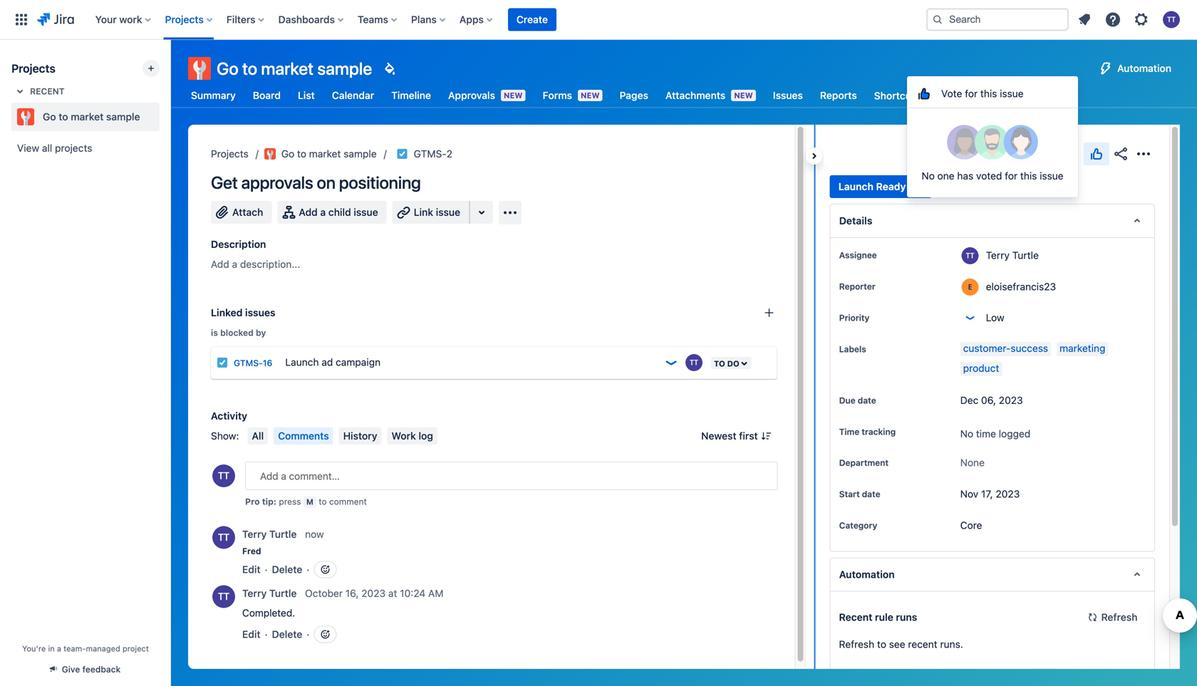 Task type: locate. For each thing, give the bounding box(es) containing it.
2 vertical spatial terry
[[242, 588, 267, 599]]

launch
[[839, 181, 874, 192], [285, 356, 319, 368]]

2 vertical spatial go to market sample
[[281, 148, 377, 160]]

linked issues
[[211, 307, 275, 319]]

to down recent
[[59, 111, 68, 123]]

projects button
[[161, 8, 218, 31]]

market up list
[[261, 58, 314, 78]]

go up summary
[[217, 58, 239, 78]]

copy link to issue image
[[450, 148, 461, 159]]

low
[[986, 312, 1005, 324]]

attach button
[[211, 201, 272, 224]]

1 vertical spatial a
[[232, 258, 237, 270]]

terry up completed. in the bottom of the page
[[242, 588, 267, 599]]

feedback
[[82, 665, 121, 675]]

delete button for completed.
[[272, 628, 302, 642]]

create
[[517, 14, 548, 25]]

help image
[[1105, 11, 1122, 28]]

terry for october 16, 2023 at 10:24 am
[[242, 588, 267, 599]]

apps button
[[455, 8, 498, 31]]

none
[[960, 457, 985, 468]]

launch ad campaign
[[285, 356, 381, 368]]

a inside button
[[320, 206, 326, 218]]

dec
[[960, 394, 979, 406]]

details element
[[830, 204, 1155, 238]]

terry down details element
[[986, 249, 1010, 261]]

0 horizontal spatial automation
[[839, 569, 895, 580]]

1 vertical spatial sample
[[106, 111, 140, 123]]

logged
[[999, 428, 1031, 440]]

project settings link
[[955, 83, 1034, 108]]

go down recent
[[43, 111, 56, 123]]

gtms- right issue type: task icon
[[234, 358, 263, 368]]

0 vertical spatial projects
[[165, 14, 204, 25]]

add reaction image up october at the bottom left of page
[[320, 564, 331, 576]]

go to market sample link up get approvals on positioning on the left top of the page
[[264, 145, 377, 162]]

turtle up eloisefrancis23
[[1012, 249, 1039, 261]]

sample up positioning
[[344, 148, 377, 160]]

no for no time logged
[[960, 428, 974, 440]]

launch for launch ready
[[839, 181, 874, 192]]

0 vertical spatial gtms-
[[414, 148, 447, 160]]

sidebar navigation image
[[155, 57, 187, 86]]

terry turtle inside popup button
[[242, 528, 297, 540]]

automation down category
[[839, 569, 895, 580]]

0 vertical spatial add reaction image
[[320, 564, 331, 576]]

more information about this user image
[[962, 279, 979, 296], [212, 585, 235, 608]]

1 horizontal spatial this
[[1020, 170, 1037, 182]]

board link
[[250, 83, 284, 108]]

add reaction image down october at the bottom left of page
[[320, 629, 331, 640]]

market up view all projects link
[[71, 111, 104, 123]]

turtle inside terry turtle popup button
[[269, 528, 297, 540]]

0 horizontal spatial a
[[57, 644, 61, 654]]

terry up fred
[[242, 528, 267, 540]]

delete for fred
[[272, 564, 302, 576]]

tab list
[[180, 83, 1043, 108]]

0 horizontal spatial for
[[965, 88, 978, 99]]

new left issues link
[[734, 91, 753, 100]]

1 horizontal spatial go
[[217, 58, 239, 78]]

newest
[[701, 430, 737, 442]]

terry turtle up eloisefrancis23
[[986, 249, 1039, 261]]

1 horizontal spatial launch
[[839, 181, 874, 192]]

time tracking pin to top. only you can see pinned fields. image
[[899, 426, 910, 438]]

0 horizontal spatial projects
[[11, 62, 55, 75]]

0 vertical spatial terry
[[986, 249, 1010, 261]]

turtle left now
[[269, 528, 297, 540]]

1 vertical spatial go to market sample
[[43, 111, 140, 123]]

add inside button
[[299, 206, 318, 218]]

gtms-16
[[234, 358, 272, 368]]

issues
[[245, 307, 275, 319]]

2 delete from the top
[[272, 629, 302, 640]]

launch up the details
[[839, 181, 874, 192]]

2 vertical spatial 2023
[[361, 588, 386, 599]]

no left one
[[922, 170, 935, 182]]

2 vertical spatial market
[[309, 148, 341, 160]]

time
[[839, 427, 860, 437]]

edit down completed. in the bottom of the page
[[242, 629, 261, 640]]

1 horizontal spatial new
[[581, 91, 600, 100]]

assignee
[[839, 250, 877, 260]]

menu bar containing all
[[245, 428, 440, 445]]

1 edit from the top
[[242, 564, 261, 576]]

1 new from the left
[[504, 91, 523, 100]]

product link
[[960, 362, 1002, 376]]

launch left ad
[[285, 356, 319, 368]]

jira image
[[37, 11, 74, 28], [37, 11, 74, 28]]

go to market sample
[[217, 58, 372, 78], [43, 111, 140, 123], [281, 148, 377, 160]]

automation right automation icon
[[1118, 62, 1172, 74]]

date right start
[[862, 489, 881, 499]]

0 vertical spatial no
[[922, 170, 935, 182]]

priority
[[839, 313, 870, 323]]

a for child
[[320, 206, 326, 218]]

get approvals on positioning
[[211, 172, 421, 192]]

start date
[[839, 489, 881, 499]]

view
[[17, 142, 39, 154]]

settings image
[[1133, 11, 1150, 28]]

delete up terry turtle dropdown button
[[272, 564, 302, 576]]

edit button down fred
[[242, 563, 261, 577]]

1 vertical spatial more information about this user image
[[212, 526, 235, 549]]

automation inside button
[[1118, 62, 1172, 74]]

2 edit button from the top
[[242, 628, 261, 642]]

0 horizontal spatial more information about this user image
[[212, 526, 235, 549]]

labels
[[839, 344, 866, 354]]

go right go to market sample image
[[281, 148, 294, 160]]

0 horizontal spatial go
[[43, 111, 56, 123]]

add reaction image for october 16, 2023 at 10:24 am
[[320, 629, 331, 640]]

is
[[211, 328, 218, 338]]

0 vertical spatial date
[[858, 396, 876, 406]]

0 vertical spatial market
[[261, 58, 314, 78]]

sample up the calendar on the top left of the page
[[317, 58, 372, 78]]

projects up sidebar navigation icon
[[165, 14, 204, 25]]

1 vertical spatial edit button
[[242, 628, 261, 642]]

delete button
[[272, 563, 302, 577], [272, 628, 302, 642]]

terry turtle button
[[242, 587, 299, 601]]

0 vertical spatial edit
[[242, 564, 261, 576]]

give
[[62, 665, 80, 675]]

gtms- left copy link to issue image
[[414, 148, 447, 160]]

voted
[[976, 170, 1002, 182]]

2 vertical spatial projects
[[211, 148, 249, 160]]

project
[[123, 644, 149, 654]]

1 horizontal spatial go to market sample link
[[264, 145, 377, 162]]

2023
[[999, 394, 1023, 406], [996, 488, 1020, 500], [361, 588, 386, 599]]

2 delete button from the top
[[272, 628, 302, 642]]

go to market sample link
[[11, 103, 154, 131], [264, 145, 377, 162]]

add for add a child issue
[[299, 206, 318, 218]]

delete down completed. in the bottom of the page
[[272, 629, 302, 640]]

launch inside dropdown button
[[839, 181, 874, 192]]

market for right go to market sample link
[[309, 148, 341, 160]]

go to market sample up view all projects link
[[43, 111, 140, 123]]

projects inside projects popup button
[[165, 14, 204, 25]]

view all projects link
[[11, 135, 160, 161]]

0 vertical spatial more information about this user image
[[962, 247, 979, 264]]

1 horizontal spatial projects
[[165, 14, 204, 25]]

1 horizontal spatial add
[[299, 206, 318, 218]]

market up on
[[309, 148, 341, 160]]

dashboards
[[278, 14, 335, 25]]

0 horizontal spatial no
[[922, 170, 935, 182]]

more information about this user image left eloisefrancis23
[[962, 279, 979, 296]]

1 delete button from the top
[[272, 563, 302, 577]]

2 horizontal spatial a
[[320, 206, 326, 218]]

automation
[[1118, 62, 1172, 74], [839, 569, 895, 580]]

a down description
[[232, 258, 237, 270]]

0 vertical spatial this
[[981, 88, 997, 99]]

collapse recent projects image
[[11, 83, 29, 100]]

delete button down completed. in the bottom of the page
[[272, 628, 302, 642]]

no time logged
[[960, 428, 1031, 440]]

work log
[[392, 430, 433, 442]]

start
[[839, 489, 860, 499]]

new for attachments
[[734, 91, 753, 100]]

pro tip: press m to comment
[[245, 497, 367, 507]]

actions button
[[938, 175, 1024, 198]]

more information about this user image left terry turtle dropdown button
[[212, 585, 235, 608]]

0 vertical spatial more information about this user image
[[962, 279, 979, 296]]

give feedback button
[[42, 658, 129, 681]]

2023 right 06,
[[999, 394, 1023, 406]]

2 vertical spatial go
[[281, 148, 294, 160]]

2 vertical spatial terry turtle
[[242, 588, 297, 599]]

comment
[[329, 497, 367, 507]]

1 vertical spatial terry
[[242, 528, 267, 540]]

turtle
[[1012, 249, 1039, 261], [269, 528, 297, 540], [269, 588, 297, 599]]

by
[[256, 328, 266, 338]]

your work
[[95, 14, 142, 25]]

2 vertical spatial sample
[[344, 148, 377, 160]]

0 horizontal spatial add
[[211, 258, 229, 270]]

calendar link
[[329, 83, 377, 108]]

0 vertical spatial delete button
[[272, 563, 302, 577]]

2023 left at
[[361, 588, 386, 599]]

your
[[95, 14, 117, 25]]

a right in at the bottom of page
[[57, 644, 61, 654]]

0 vertical spatial sample
[[317, 58, 372, 78]]

terry turtle up fred
[[242, 528, 297, 540]]

no left time
[[960, 428, 974, 440]]

2
[[447, 148, 453, 160]]

tracking
[[862, 427, 896, 437]]

0 vertical spatial go to market sample link
[[11, 103, 154, 131]]

newest first
[[701, 430, 758, 442]]

menu bar
[[245, 428, 440, 445]]

turtle inside terry turtle dropdown button
[[269, 588, 297, 599]]

new right approvals
[[504, 91, 523, 100]]

more information about this user image left fred
[[212, 526, 235, 549]]

2 add reaction image from the top
[[320, 629, 331, 640]]

vote for this issue button
[[907, 79, 1078, 108]]

1 vertical spatial add
[[211, 258, 229, 270]]

0 vertical spatial launch
[[839, 181, 874, 192]]

add down get approvals on positioning on the left top of the page
[[299, 206, 318, 218]]

0 vertical spatial edit button
[[242, 563, 261, 577]]

terry inside dropdown button
[[242, 588, 267, 599]]

add reaction image
[[320, 564, 331, 576], [320, 629, 331, 640]]

1 horizontal spatial more information about this user image
[[962, 279, 979, 296]]

3 new from the left
[[734, 91, 753, 100]]

issue inside button
[[436, 206, 460, 218]]

1 vertical spatial turtle
[[269, 528, 297, 540]]

a for description...
[[232, 258, 237, 270]]

date right the due
[[858, 396, 876, 406]]

0 horizontal spatial this
[[981, 88, 997, 99]]

for right voted
[[1005, 170, 1018, 182]]

edit down fred
[[242, 564, 261, 576]]

banner
[[0, 0, 1197, 40]]

1 horizontal spatial automation
[[1118, 62, 1172, 74]]

new right forms
[[581, 91, 600, 100]]

turtle for october 16, 2023 at 10:24 am
[[269, 588, 297, 599]]

1 vertical spatial terry turtle
[[242, 528, 297, 540]]

1 vertical spatial gtms-
[[234, 358, 263, 368]]

1 add reaction image from the top
[[320, 564, 331, 576]]

project settings
[[957, 89, 1032, 101]]

1 vertical spatial edit
[[242, 629, 261, 640]]

1 vertical spatial this
[[1020, 170, 1037, 182]]

this
[[981, 88, 997, 99], [1020, 170, 1037, 182]]

0 horizontal spatial new
[[504, 91, 523, 100]]

1 edit button from the top
[[242, 563, 261, 577]]

for right vote
[[965, 88, 978, 99]]

core
[[960, 519, 982, 531]]

gtms-16 link
[[234, 358, 272, 368]]

october 16, 2023 at 10:24 am
[[305, 588, 444, 599]]

0 vertical spatial for
[[965, 88, 978, 99]]

1 vertical spatial 2023
[[996, 488, 1020, 500]]

go to market sample image
[[264, 148, 276, 160]]

2023 for 17,
[[996, 488, 1020, 500]]

terry for now
[[242, 528, 267, 540]]

all button
[[248, 428, 268, 445]]

project
[[957, 89, 991, 101]]

0 horizontal spatial more information about this user image
[[212, 585, 235, 608]]

approvals
[[241, 172, 313, 192]]

1 horizontal spatial for
[[1005, 170, 1018, 182]]

more information about this user image down details element
[[962, 247, 979, 264]]

0 vertical spatial add
[[299, 206, 318, 218]]

1 vertical spatial no
[[960, 428, 974, 440]]

1 vertical spatial delete button
[[272, 628, 302, 642]]

terry inside popup button
[[242, 528, 267, 540]]

2 vertical spatial turtle
[[269, 588, 297, 599]]

gtms-
[[414, 148, 447, 160], [234, 358, 263, 368]]

board
[[253, 89, 281, 101]]

more information about this user image
[[962, 247, 979, 264], [212, 526, 235, 549]]

sample left add to starred image
[[106, 111, 140, 123]]

1 vertical spatial add reaction image
[[320, 629, 331, 640]]

2 horizontal spatial projects
[[211, 148, 249, 160]]

projects up the 'get'
[[211, 148, 249, 160]]

edit button down completed. in the bottom of the page
[[242, 628, 261, 642]]

1 delete from the top
[[272, 564, 302, 576]]

create project image
[[145, 63, 157, 74]]

add for add a description...
[[211, 258, 229, 270]]

projects up collapse recent projects image
[[11, 62, 55, 75]]

a
[[320, 206, 326, 218], [232, 258, 237, 270], [57, 644, 61, 654]]

shortcuts
[[874, 90, 920, 101]]

turtle up completed. in the bottom of the page
[[269, 588, 297, 599]]

2 horizontal spatial new
[[734, 91, 753, 100]]

add app image
[[502, 204, 519, 221]]

2 edit from the top
[[242, 629, 261, 640]]

0 vertical spatial automation
[[1118, 62, 1172, 74]]

1 vertical spatial delete
[[272, 629, 302, 640]]

1 vertical spatial market
[[71, 111, 104, 123]]

delete
[[272, 564, 302, 576], [272, 629, 302, 640]]

1 vertical spatial go to market sample link
[[264, 145, 377, 162]]

delete button up terry turtle dropdown button
[[272, 563, 302, 577]]

go to market sample link up view all projects link
[[11, 103, 154, 131]]

1 horizontal spatial a
[[232, 258, 237, 270]]

new for forms
[[581, 91, 600, 100]]

0 vertical spatial a
[[320, 206, 326, 218]]

comments
[[278, 430, 329, 442]]

sample for right go to market sample link
[[344, 148, 377, 160]]

work log button
[[387, 428, 437, 445]]

a left child
[[320, 206, 326, 218]]

all
[[42, 142, 52, 154]]

1 vertical spatial for
[[1005, 170, 1018, 182]]

add down description
[[211, 258, 229, 270]]

1 vertical spatial go
[[43, 111, 56, 123]]

issues link
[[770, 83, 806, 108]]

0 horizontal spatial launch
[[285, 356, 319, 368]]

2023 right 17,
[[996, 488, 1020, 500]]

terry turtle inside dropdown button
[[242, 588, 297, 599]]

1 vertical spatial launch
[[285, 356, 319, 368]]

go to market sample up list
[[217, 58, 372, 78]]

terry
[[986, 249, 1010, 261], [242, 528, 267, 540], [242, 588, 267, 599]]

edit button for fred
[[242, 563, 261, 577]]

edit for fred
[[242, 564, 261, 576]]

edit
[[242, 564, 261, 576], [242, 629, 261, 640]]

customer-success
[[963, 342, 1048, 354]]

give feedback image
[[1023, 145, 1041, 162]]

gtms- for 2
[[414, 148, 447, 160]]

0 vertical spatial 2023
[[999, 394, 1023, 406]]

teams button
[[353, 8, 403, 31]]

16
[[263, 358, 272, 368]]

launch ad campaign link
[[280, 349, 659, 377]]

issues
[[773, 89, 803, 101]]

2 new from the left
[[581, 91, 600, 100]]

1 horizontal spatial gtms-
[[414, 148, 447, 160]]

0 vertical spatial go
[[217, 58, 239, 78]]

is blocked by
[[211, 328, 266, 338]]

0 horizontal spatial gtms-
[[234, 358, 263, 368]]

2 horizontal spatial go
[[281, 148, 294, 160]]

1 vertical spatial date
[[862, 489, 881, 499]]

date for nov 17, 2023
[[862, 489, 881, 499]]

go to market sample up on
[[281, 148, 377, 160]]

0 vertical spatial delete
[[272, 564, 302, 576]]

market for the leftmost go to market sample link
[[71, 111, 104, 123]]

apps
[[460, 14, 484, 25]]

calendar
[[332, 89, 374, 101]]

terry turtle up completed. in the bottom of the page
[[242, 588, 297, 599]]

your profile and settings image
[[1163, 11, 1180, 28]]

reports link
[[817, 83, 860, 108]]

Add a comment… field
[[245, 462, 778, 490]]

1 vertical spatial automation
[[839, 569, 895, 580]]

1 horizontal spatial no
[[960, 428, 974, 440]]



Task type: vqa. For each thing, say whether or not it's contained in the screenshot.
the bottom terry turtle
yes



Task type: describe. For each thing, give the bounding box(es) containing it.
give feedback
[[62, 665, 121, 675]]

projects for 'projects' link
[[211, 148, 249, 160]]

banner containing your work
[[0, 0, 1197, 40]]

october
[[305, 588, 343, 599]]

16,
[[346, 588, 359, 599]]

plans button
[[407, 8, 451, 31]]

launch for launch ad campaign
[[285, 356, 319, 368]]

list link
[[295, 83, 318, 108]]

m
[[306, 497, 313, 507]]

to right m
[[319, 497, 327, 507]]

vote options: no one has voted for this issue yet. image
[[1088, 145, 1105, 162]]

notifications image
[[1076, 11, 1093, 28]]

fred
[[242, 546, 261, 556]]

for inside vote for this issue button
[[965, 88, 978, 99]]

vote
[[941, 88, 962, 99]]

success
[[1011, 342, 1048, 354]]

2023 for 06,
[[999, 394, 1023, 406]]

add reaction image for now
[[320, 564, 331, 576]]

projects for projects popup button
[[165, 14, 204, 25]]

now
[[305, 528, 324, 540]]

dec 06, 2023
[[960, 394, 1023, 406]]

1 vertical spatial projects
[[11, 62, 55, 75]]

search image
[[932, 14, 944, 25]]

log
[[419, 430, 433, 442]]

link web pages and more image
[[473, 204, 490, 221]]

shortcuts button
[[871, 83, 946, 108]]

appswitcher icon image
[[13, 11, 30, 28]]

due
[[839, 396, 856, 406]]

go to market sample for the leftmost go to market sample link
[[43, 111, 140, 123]]

marketing
[[1060, 342, 1106, 354]]

has
[[957, 170, 974, 182]]

0 vertical spatial terry turtle
[[986, 249, 1039, 261]]

1 horizontal spatial more information about this user image
[[962, 247, 979, 264]]

you're in a team-managed project
[[22, 644, 149, 654]]

dashboards button
[[274, 8, 349, 31]]

plans
[[411, 14, 437, 25]]

delete for completed.
[[272, 629, 302, 640]]

completed.
[[242, 607, 295, 619]]

launch ready button
[[830, 175, 932, 198]]

attach
[[232, 206, 263, 218]]

2023 for 16,
[[361, 588, 386, 599]]

to right go to market sample image
[[297, 148, 306, 160]]

date for dec 06, 2023
[[858, 396, 876, 406]]

ad
[[322, 356, 333, 368]]

one
[[938, 170, 955, 182]]

activity
[[211, 410, 247, 422]]

priority: low image
[[664, 356, 678, 370]]

all
[[252, 430, 264, 442]]

positioning
[[339, 172, 421, 192]]

summary link
[[188, 83, 239, 108]]

timeline link
[[389, 83, 434, 108]]

category
[[839, 521, 877, 531]]

2 vertical spatial a
[[57, 644, 61, 654]]

newest first button
[[693, 428, 778, 445]]

automation button
[[1092, 57, 1180, 80]]

gtms- for 16
[[234, 358, 263, 368]]

automation element
[[830, 558, 1155, 592]]

terry turtle for october 16, 2023 at 10:24 am
[[242, 588, 297, 599]]

pro
[[245, 497, 260, 507]]

reports
[[820, 89, 857, 101]]

task image
[[397, 148, 408, 160]]

get
[[211, 172, 238, 192]]

am
[[428, 588, 444, 599]]

timeline
[[391, 89, 431, 101]]

issue type: task image
[[217, 357, 228, 368]]

go for the leftmost go to market sample link
[[43, 111, 56, 123]]

gtms-2
[[414, 148, 453, 160]]

team-
[[64, 644, 86, 654]]

show:
[[211, 430, 239, 442]]

details
[[839, 215, 873, 227]]

create button
[[508, 8, 557, 31]]

primary element
[[9, 0, 915, 40]]

go to market sample for right go to market sample link
[[281, 148, 377, 160]]

set project background image
[[381, 60, 398, 77]]

add a description...
[[211, 258, 300, 270]]

teams
[[358, 14, 388, 25]]

ready
[[876, 181, 906, 192]]

history
[[343, 430, 377, 442]]

edit button for completed.
[[242, 628, 261, 642]]

link issue
[[414, 206, 460, 218]]

marketing link
[[1057, 342, 1109, 356]]

automation image
[[1098, 60, 1115, 77]]

go for right go to market sample link
[[281, 148, 294, 160]]

0 horizontal spatial go to market sample link
[[11, 103, 154, 131]]

nov 17, 2023
[[960, 488, 1020, 500]]

0 vertical spatial turtle
[[1012, 249, 1039, 261]]

work
[[392, 430, 416, 442]]

gtms-2 link
[[414, 145, 453, 162]]

link
[[414, 206, 433, 218]]

description...
[[240, 258, 300, 270]]

add to starred image
[[155, 108, 172, 125]]

delete button for fred
[[272, 563, 302, 577]]

this inside button
[[981, 88, 997, 99]]

link an issue image
[[764, 307, 775, 319]]

1 vertical spatial more information about this user image
[[212, 585, 235, 608]]

work
[[119, 14, 142, 25]]

filters button
[[222, 8, 270, 31]]

settings
[[993, 89, 1032, 101]]

watch options: you are watching this issue, 2 people watching image
[[1069, 143, 1080, 165]]

list
[[298, 89, 315, 101]]

terry turtle for now
[[242, 528, 297, 540]]

Search field
[[927, 8, 1069, 31]]

time
[[976, 428, 996, 440]]

you're
[[22, 644, 46, 654]]

nov
[[960, 488, 979, 500]]

comments button
[[274, 428, 333, 445]]

tab list containing summary
[[180, 83, 1043, 108]]

automation inside 'element'
[[839, 569, 895, 580]]

first
[[739, 430, 758, 442]]

sample for the leftmost go to market sample link
[[106, 111, 140, 123]]

press
[[279, 497, 301, 507]]

no for no one has voted for this issue
[[922, 170, 935, 182]]

actions image
[[1135, 145, 1152, 162]]

to up board
[[242, 58, 257, 78]]

17,
[[981, 488, 993, 500]]

0 vertical spatial go to market sample
[[217, 58, 372, 78]]

new for approvals
[[504, 91, 523, 100]]

turtle for now
[[269, 528, 297, 540]]

approvals
[[448, 89, 495, 101]]

campaign
[[336, 356, 381, 368]]

terry turtle button
[[242, 527, 299, 542]]

history button
[[339, 428, 382, 445]]

edit for completed.
[[242, 629, 261, 640]]



